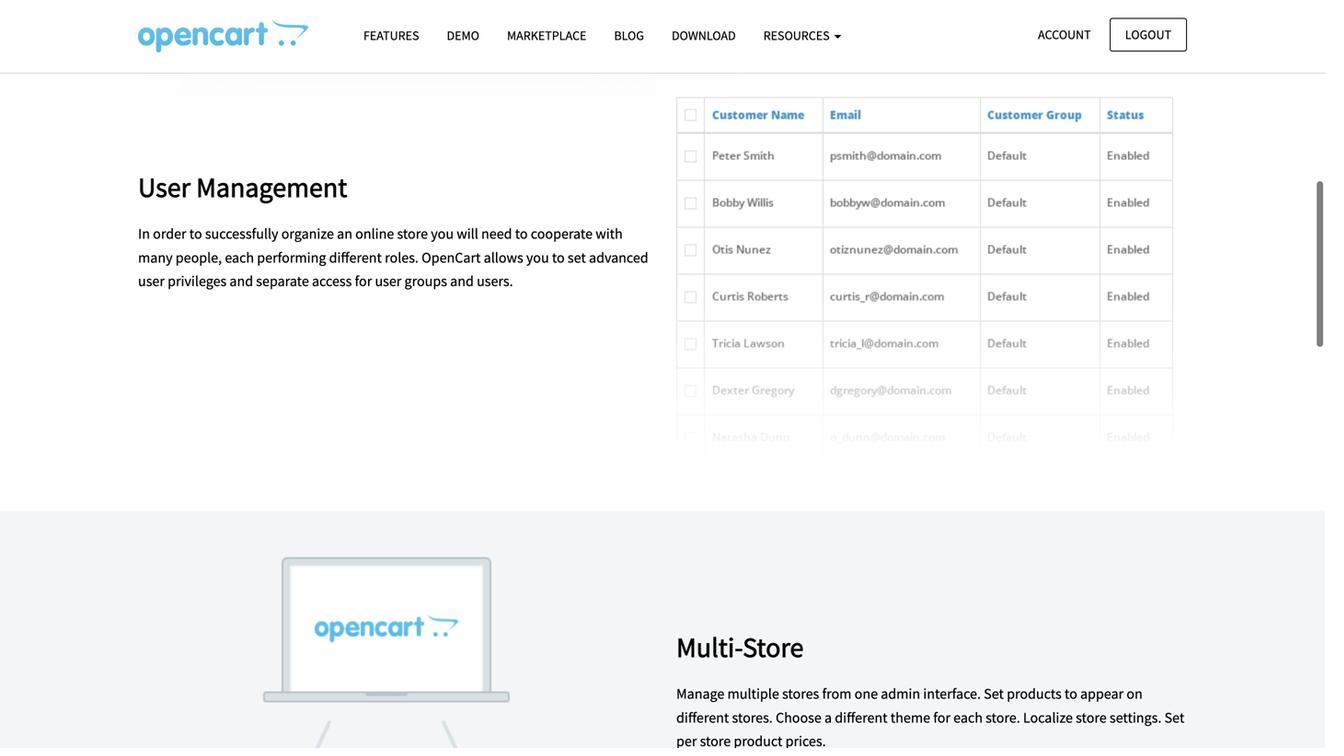 Task type: locate. For each thing, give the bounding box(es) containing it.
store down the appear
[[1076, 708, 1107, 727]]

and down opencart
[[450, 272, 474, 290]]

to right need
[[515, 225, 528, 243]]

and left separate on the top
[[229, 272, 253, 290]]

2 horizontal spatial store
[[1076, 708, 1107, 727]]

0 vertical spatial store
[[397, 225, 428, 243]]

order
[[153, 225, 186, 243]]

many
[[138, 248, 173, 267]]

marketplace link
[[493, 19, 600, 52]]

to
[[189, 225, 202, 243], [515, 225, 528, 243], [552, 248, 565, 267], [1065, 685, 1077, 703]]

appear
[[1080, 685, 1124, 703]]

interface.
[[923, 685, 981, 703]]

0 vertical spatial you
[[431, 225, 454, 243]]

one
[[855, 685, 878, 703]]

set
[[984, 685, 1004, 703], [1165, 708, 1185, 727]]

different down one
[[835, 708, 888, 727]]

stores
[[782, 685, 819, 703]]

set right settings.
[[1165, 708, 1185, 727]]

prices.
[[785, 732, 826, 748]]

to inside manage multiple stores from one admin interface. set products to appear on different stores. choose a different theme for each store. localize store settings. set per store product prices.
[[1065, 685, 1077, 703]]

admin
[[881, 685, 920, 703]]

successfully
[[205, 225, 278, 243]]

1 horizontal spatial different
[[676, 708, 729, 727]]

set
[[568, 248, 586, 267]]

advanced
[[589, 248, 648, 267]]

demo link
[[433, 19, 493, 52]]

roles.
[[385, 248, 419, 267]]

user down roles.
[[375, 272, 402, 290]]

and
[[229, 272, 253, 290], [450, 272, 474, 290]]

stores.
[[732, 708, 773, 727]]

1 horizontal spatial for
[[933, 708, 951, 727]]

each
[[225, 248, 254, 267], [953, 708, 983, 727]]

to left the appear
[[1065, 685, 1077, 703]]

store inside "in order to successfully organize an online store you will need to cooperate with many people, each performing different roles. opencart allows you to set advanced user privileges and separate access for user groups and users."
[[397, 225, 428, 243]]

different
[[329, 248, 382, 267], [676, 708, 729, 727], [835, 708, 888, 727]]

0 vertical spatial for
[[355, 272, 372, 290]]

user
[[138, 272, 165, 290], [375, 272, 402, 290]]

management
[[196, 170, 347, 204]]

1 vertical spatial each
[[953, 708, 983, 727]]

account link
[[1022, 18, 1107, 51]]

performing
[[257, 248, 326, 267]]

0 horizontal spatial you
[[431, 225, 454, 243]]

marketplace
[[507, 27, 586, 44]]

privileges
[[168, 272, 227, 290]]

user down "many"
[[138, 272, 165, 290]]

for
[[355, 272, 372, 290], [933, 708, 951, 727]]

localize
[[1023, 708, 1073, 727]]

store
[[397, 225, 428, 243], [1076, 708, 1107, 727], [700, 732, 731, 748]]

2 and from the left
[[450, 272, 474, 290]]

each down interface.
[[953, 708, 983, 727]]

different down an
[[329, 248, 382, 267]]

0 horizontal spatial different
[[329, 248, 382, 267]]

1 horizontal spatial user
[[375, 272, 402, 290]]

0 horizontal spatial each
[[225, 248, 254, 267]]

store up roles.
[[397, 225, 428, 243]]

will
[[457, 225, 478, 243]]

1 horizontal spatial and
[[450, 272, 474, 290]]

with
[[596, 225, 623, 243]]

0 horizontal spatial and
[[229, 272, 253, 290]]

1 vertical spatial set
[[1165, 708, 1185, 727]]

0 horizontal spatial store
[[397, 225, 428, 243]]

blog link
[[600, 19, 658, 52]]

for down interface.
[[933, 708, 951, 727]]

for right access
[[355, 272, 372, 290]]

account
[[1038, 26, 1091, 43]]

different down manage
[[676, 708, 729, 727]]

1 vertical spatial store
[[1076, 708, 1107, 727]]

in
[[138, 225, 150, 243]]

each down the successfully
[[225, 248, 254, 267]]

1 user from the left
[[138, 272, 165, 290]]

1 horizontal spatial you
[[526, 248, 549, 267]]

multiple
[[727, 685, 779, 703]]

products
[[1007, 685, 1062, 703]]

per
[[676, 732, 697, 748]]

for inside "in order to successfully organize an online store you will need to cooperate with many people, each performing different roles. opencart allows you to set advanced user privileges and separate access for user groups and users."
[[355, 272, 372, 290]]

1 vertical spatial you
[[526, 248, 549, 267]]

opencart
[[422, 248, 481, 267]]

set up store.
[[984, 685, 1004, 703]]

choose
[[776, 708, 822, 727]]

for inside manage multiple stores from one admin interface. set products to appear on different stores. choose a different theme for each store. localize store settings. set per store product prices.
[[933, 708, 951, 727]]

0 vertical spatial each
[[225, 248, 254, 267]]

0 horizontal spatial user
[[138, 272, 165, 290]]

access
[[312, 272, 352, 290]]

organize
[[281, 225, 334, 243]]

to left 'set'
[[552, 248, 565, 267]]

blog
[[614, 27, 644, 44]]

you up opencart
[[431, 225, 454, 243]]

1 horizontal spatial each
[[953, 708, 983, 727]]

1 vertical spatial for
[[933, 708, 951, 727]]

0 horizontal spatial for
[[355, 272, 372, 290]]

on
[[1127, 685, 1143, 703]]

manage
[[676, 685, 724, 703]]

store right 'per' on the bottom right
[[700, 732, 731, 748]]

1 horizontal spatial store
[[700, 732, 731, 748]]

you down cooperate
[[526, 248, 549, 267]]

you
[[431, 225, 454, 243], [526, 248, 549, 267]]

0 vertical spatial set
[[984, 685, 1004, 703]]



Task type: describe. For each thing, give the bounding box(es) containing it.
download link
[[658, 19, 750, 52]]

user
[[138, 170, 191, 204]]

multi-
[[676, 630, 743, 665]]

from
[[822, 685, 852, 703]]

each inside "in order to successfully organize an online store you will need to cooperate with many people, each performing different roles. opencart allows you to set advanced user privileges and separate access for user groups and users."
[[225, 248, 254, 267]]

administrator dashboard image
[[138, 0, 738, 97]]

groups
[[404, 272, 447, 290]]

resources link
[[750, 19, 855, 52]]

cooperate
[[531, 225, 593, 243]]

in order to successfully organize an online store you will need to cooperate with many people, each performing different roles. opencart allows you to set advanced user privileges and separate access for user groups and users.
[[138, 225, 648, 290]]

logout link
[[1110, 18, 1187, 51]]

multi-store
[[676, 630, 804, 665]]

resources
[[763, 27, 832, 44]]

people,
[[176, 248, 222, 267]]

allows
[[484, 248, 523, 267]]

0 horizontal spatial set
[[984, 685, 1004, 703]]

2 vertical spatial store
[[700, 732, 731, 748]]

1 horizontal spatial set
[[1165, 708, 1185, 727]]

user management image
[[676, 97, 1173, 465]]

multi store image
[[138, 557, 635, 748]]

different inside "in order to successfully organize an online store you will need to cooperate with many people, each performing different roles. opencart allows you to set advanced user privileges and separate access for user groups and users."
[[329, 248, 382, 267]]

product
[[734, 732, 783, 748]]

store
[[743, 630, 804, 665]]

a
[[824, 708, 832, 727]]

separate
[[256, 272, 309, 290]]

download
[[672, 27, 736, 44]]

2 horizontal spatial different
[[835, 708, 888, 727]]

user management
[[138, 170, 347, 204]]

1 and from the left
[[229, 272, 253, 290]]

users.
[[477, 272, 513, 290]]

to up people,
[[189, 225, 202, 243]]

features
[[363, 27, 419, 44]]

theme
[[891, 708, 930, 727]]

features link
[[350, 19, 433, 52]]

2 user from the left
[[375, 272, 402, 290]]

an
[[337, 225, 352, 243]]

opencart - features image
[[138, 19, 308, 52]]

need
[[481, 225, 512, 243]]

demo
[[447, 27, 479, 44]]

logout
[[1125, 26, 1171, 43]]

store.
[[986, 708, 1020, 727]]

each inside manage multiple stores from one admin interface. set products to appear on different stores. choose a different theme for each store. localize store settings. set per store product prices.
[[953, 708, 983, 727]]

settings.
[[1110, 708, 1162, 727]]

manage multiple stores from one admin interface. set products to appear on different stores. choose a different theme for each store. localize store settings. set per store product prices.
[[676, 685, 1185, 748]]

online
[[355, 225, 394, 243]]



Task type: vqa. For each thing, say whether or not it's contained in the screenshot.
'YOU' to the bottom
yes



